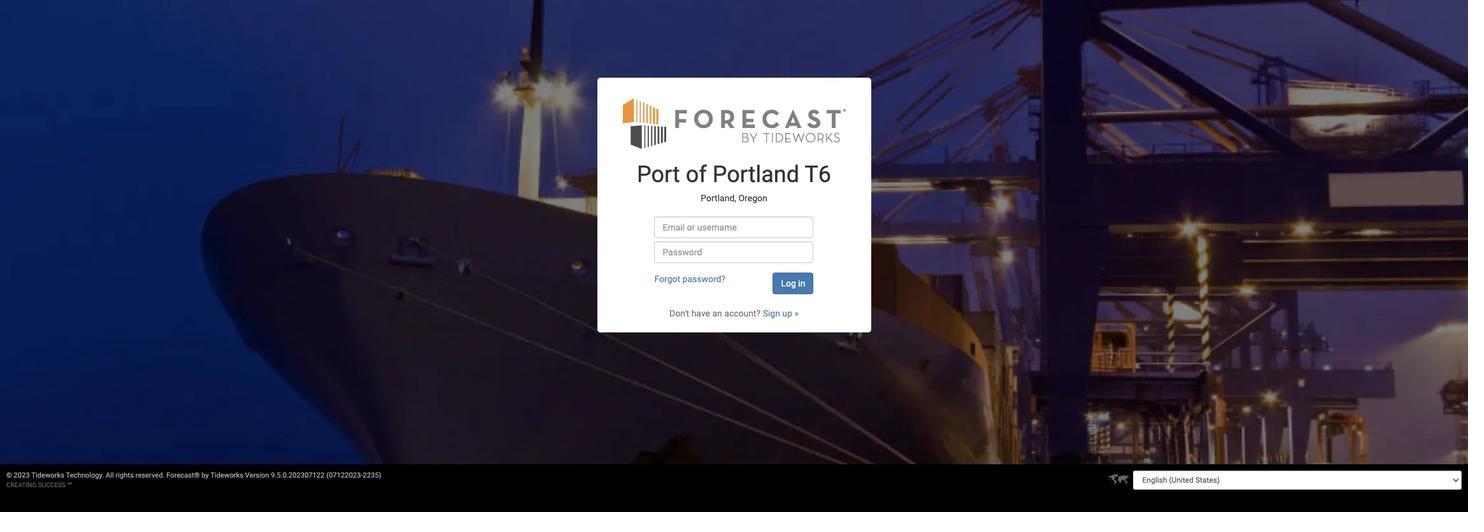 Task type: vqa. For each thing, say whether or not it's contained in the screenshot.
Creating
yes



Task type: describe. For each thing, give the bounding box(es) containing it.
log in button
[[773, 272, 814, 294]]

have
[[692, 308, 710, 318]]

2023
[[14, 471, 30, 480]]

version
[[245, 471, 269, 480]]

port of portland t6 portland, oregon
[[637, 161, 831, 203]]

1 tideworks from the left
[[31, 471, 64, 480]]

password?
[[683, 274, 726, 284]]

»
[[795, 308, 799, 318]]

2235)
[[363, 471, 381, 480]]

account?
[[725, 308, 761, 318]]

by
[[202, 471, 209, 480]]

don't
[[670, 308, 689, 318]]

log
[[781, 278, 796, 288]]

don't have an account? sign up »
[[670, 308, 799, 318]]

up
[[783, 308, 793, 318]]

sign
[[763, 308, 780, 318]]

forecast® by tideworks image
[[623, 97, 846, 149]]

Email or username text field
[[655, 216, 814, 238]]

(07122023-
[[326, 471, 363, 480]]

creating
[[6, 482, 36, 489]]

of
[[686, 161, 707, 188]]

Password password field
[[655, 241, 814, 263]]

forgot password? link
[[655, 274, 726, 284]]

port
[[637, 161, 680, 188]]

©
[[6, 471, 12, 480]]

rights
[[116, 471, 134, 480]]

forecast®
[[166, 471, 200, 480]]



Task type: locate. For each thing, give the bounding box(es) containing it.
1 horizontal spatial tideworks
[[210, 471, 243, 480]]

forgot
[[655, 274, 681, 284]]

forgot password? log in
[[655, 274, 806, 288]]

2 tideworks from the left
[[210, 471, 243, 480]]

sign up » link
[[763, 308, 799, 318]]

tideworks right by
[[210, 471, 243, 480]]

in
[[799, 278, 806, 288]]

success
[[38, 482, 66, 489]]

9.5.0.202307122
[[271, 471, 325, 480]]

℠
[[67, 482, 72, 489]]

oregon
[[739, 193, 768, 203]]

tideworks up success
[[31, 471, 64, 480]]

portland,
[[701, 193, 737, 203]]

all
[[106, 471, 114, 480]]

tideworks
[[31, 471, 64, 480], [210, 471, 243, 480]]

technology.
[[66, 471, 104, 480]]

an
[[713, 308, 722, 318]]

© 2023 tideworks technology. all rights reserved. forecast® by tideworks version 9.5.0.202307122 (07122023-2235) creating success ℠
[[6, 471, 381, 489]]

t6
[[805, 161, 831, 188]]

0 horizontal spatial tideworks
[[31, 471, 64, 480]]

reserved.
[[136, 471, 165, 480]]

portland
[[713, 161, 800, 188]]



